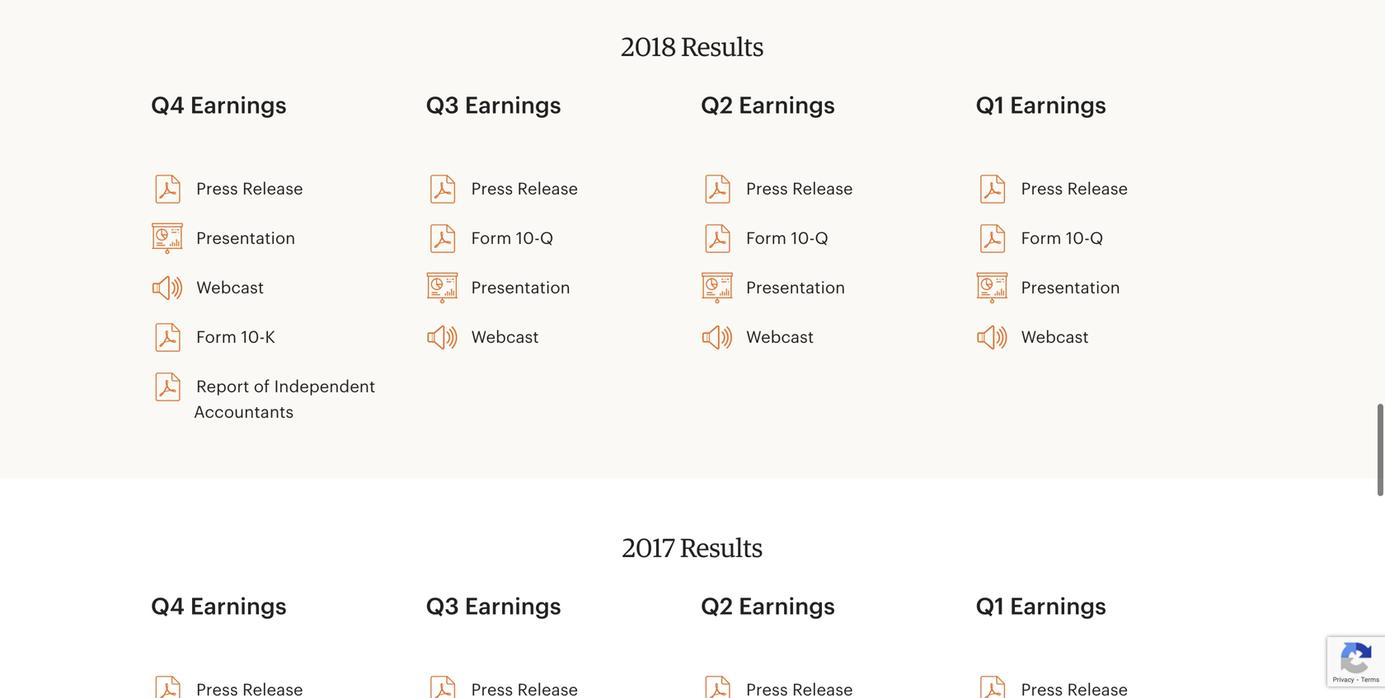 Task type: locate. For each thing, give the bounding box(es) containing it.
webcast link
[[151, 272, 264, 305], [426, 321, 539, 354], [701, 321, 814, 354], [976, 321, 1089, 354]]

3 release from the left
[[792, 181, 853, 197]]

10- for q2 earnings
[[791, 230, 815, 247]]

press for q1
[[1021, 181, 1063, 197]]

0 horizontal spatial q
[[540, 230, 554, 247]]

q1
[[976, 94, 1005, 117], [976, 596, 1005, 619]]

q1 earnings button for 2018 results
[[976, 94, 1238, 143]]

0 vertical spatial results
[[681, 35, 764, 61]]

presentation link for q3
[[426, 272, 570, 305]]

release for q1 earnings
[[1067, 181, 1128, 197]]

release for q4 earnings
[[242, 181, 303, 197]]

form
[[471, 230, 512, 247], [746, 230, 787, 247], [1021, 230, 1062, 247], [196, 329, 237, 346]]

presentation
[[196, 230, 295, 247], [471, 280, 570, 296], [746, 280, 845, 296], [1021, 280, 1120, 296]]

form for q2
[[746, 230, 787, 247]]

q4 earnings button
[[151, 94, 413, 143], [151, 596, 413, 645]]

0 vertical spatial q2 earnings button
[[701, 94, 963, 143]]

1 vertical spatial q1 earnings
[[976, 596, 1107, 619]]

q2 earnings button
[[701, 94, 963, 143], [701, 596, 963, 645]]

press release link for q1
[[976, 173, 1128, 206]]

1 vertical spatial results
[[680, 537, 763, 563]]

q3
[[426, 94, 459, 117], [426, 596, 459, 619]]

presentation link for q2
[[701, 272, 845, 305]]

press release
[[196, 181, 303, 197], [471, 181, 578, 197], [746, 181, 853, 197], [1021, 181, 1128, 197]]

0 horizontal spatial form 10-q
[[471, 230, 554, 247]]

2 q1 earnings button from the top
[[976, 596, 1238, 645]]

1 q4 earnings from the top
[[151, 94, 287, 117]]

1 q1 earnings from the top
[[976, 94, 1107, 117]]

1 q3 from the top
[[426, 94, 459, 117]]

0 vertical spatial q3 earnings
[[426, 94, 561, 117]]

1 release from the left
[[242, 181, 303, 197]]

form 10-q link for q2
[[701, 222, 829, 255]]

q1 earnings for 2017 results
[[976, 596, 1107, 619]]

1 q3 earnings from the top
[[426, 94, 561, 117]]

1 q2 earnings button from the top
[[701, 94, 963, 143]]

q3 for 2018 results
[[426, 94, 459, 117]]

earnings
[[190, 94, 287, 117], [465, 94, 561, 117], [739, 94, 835, 117], [1010, 94, 1107, 117], [190, 596, 287, 619], [465, 596, 561, 619], [739, 596, 835, 619], [1010, 596, 1107, 619]]

2 horizontal spatial q
[[1090, 230, 1104, 247]]

1 q2 from the top
[[701, 94, 733, 117]]

2 q from the left
[[815, 230, 829, 247]]

1 q1 earnings button from the top
[[976, 94, 1238, 143]]

form inside form 10-k link
[[196, 329, 237, 346]]

1 vertical spatial q4 earnings button
[[151, 596, 413, 645]]

0 vertical spatial q3
[[426, 94, 459, 117]]

q3 earnings for 2017 results
[[426, 596, 561, 619]]

q1 for 2017 results
[[976, 596, 1005, 619]]

3 form 10-q link from the left
[[976, 222, 1104, 255]]

1 vertical spatial q2 earnings button
[[701, 596, 963, 645]]

1 form 10-q from the left
[[471, 230, 554, 247]]

3 form 10-q from the left
[[1021, 230, 1104, 247]]

2 press release link from the left
[[426, 173, 578, 206]]

press release link
[[151, 173, 303, 206], [426, 173, 578, 206], [701, 173, 853, 206], [976, 173, 1128, 206]]

2 horizontal spatial form 10-q
[[1021, 230, 1104, 247]]

2 q3 from the top
[[426, 596, 459, 619]]

release
[[242, 181, 303, 197], [517, 181, 578, 197], [792, 181, 853, 197], [1067, 181, 1128, 197]]

1 press release link from the left
[[151, 173, 303, 206]]

press release for q1 earnings
[[1021, 181, 1128, 197]]

0 horizontal spatial form 10-q link
[[426, 222, 554, 255]]

1 vertical spatial q3
[[426, 596, 459, 619]]

4 press release link from the left
[[976, 173, 1128, 206]]

4 press from the left
[[1021, 181, 1063, 197]]

0 vertical spatial q3 earnings button
[[426, 94, 688, 143]]

q1 earnings
[[976, 94, 1107, 117], [976, 596, 1107, 619]]

k
[[265, 329, 275, 346]]

press for q4
[[196, 181, 238, 197]]

3 q from the left
[[1090, 230, 1104, 247]]

3 press from the left
[[746, 181, 788, 197]]

form 10-k
[[196, 329, 275, 346]]

2017 results
[[622, 537, 763, 563]]

2 form 10-q from the left
[[746, 230, 829, 247]]

2 q1 earnings from the top
[[976, 596, 1107, 619]]

presentation link for q1
[[976, 272, 1120, 305]]

presentation for q2
[[746, 280, 845, 296]]

0 vertical spatial q1 earnings button
[[976, 94, 1238, 143]]

q3 earnings
[[426, 94, 561, 117], [426, 596, 561, 619]]

2 q4 from the top
[[151, 596, 185, 619]]

2 form 10-q link from the left
[[701, 222, 829, 255]]

2 q1 from the top
[[976, 596, 1005, 619]]

4 press release from the left
[[1021, 181, 1128, 197]]

of
[[254, 379, 270, 395]]

2 q3 earnings button from the top
[[426, 596, 688, 645]]

1 horizontal spatial form 10-q
[[746, 230, 829, 247]]

0 vertical spatial q4 earnings
[[151, 94, 287, 117]]

q2 down 2017 results
[[701, 596, 733, 619]]

presentation for q1
[[1021, 280, 1120, 296]]

1 vertical spatial q4 earnings
[[151, 596, 287, 619]]

2 q4 earnings button from the top
[[151, 596, 413, 645]]

1 q4 from the top
[[151, 94, 185, 117]]

2 q2 from the top
[[701, 596, 733, 619]]

3 press release from the left
[[746, 181, 853, 197]]

q2 for 2017
[[701, 596, 733, 619]]

1 q3 earnings button from the top
[[426, 94, 688, 143]]

q2 for 2018
[[701, 94, 733, 117]]

q2 earnings
[[701, 94, 835, 117], [701, 596, 835, 619]]

q3 earnings for 2018 results
[[426, 94, 561, 117]]

1 press from the left
[[196, 181, 238, 197]]

q
[[540, 230, 554, 247], [815, 230, 829, 247], [1090, 230, 1104, 247]]

q2
[[701, 94, 733, 117], [701, 596, 733, 619]]

10-
[[516, 230, 540, 247], [791, 230, 815, 247], [1066, 230, 1090, 247], [241, 329, 265, 346]]

1 vertical spatial q1
[[976, 596, 1005, 619]]

1 q1 from the top
[[976, 94, 1005, 117]]

report of independent
[[196, 379, 375, 395]]

2017
[[622, 537, 675, 563]]

results
[[681, 35, 764, 61], [680, 537, 763, 563]]

1 vertical spatial q4
[[151, 596, 185, 619]]

1 horizontal spatial q
[[815, 230, 829, 247]]

1 q4 earnings button from the top
[[151, 94, 413, 143]]

2 horizontal spatial form 10-q link
[[976, 222, 1104, 255]]

2 q3 earnings from the top
[[426, 596, 561, 619]]

0 vertical spatial q1 earnings
[[976, 94, 1107, 117]]

4 release from the left
[[1067, 181, 1128, 197]]

2 press from the left
[[471, 181, 513, 197]]

2 q2 earnings from the top
[[701, 596, 835, 619]]

0 vertical spatial q1
[[976, 94, 1005, 117]]

2 release from the left
[[517, 181, 578, 197]]

1 vertical spatial q2
[[701, 596, 733, 619]]

1 form 10-q link from the left
[[426, 222, 554, 255]]

0 vertical spatial q4 earnings button
[[151, 94, 413, 143]]

q4
[[151, 94, 185, 117], [151, 596, 185, 619]]

q3 earnings button for 2018
[[426, 94, 688, 143]]

1 vertical spatial q3 earnings
[[426, 596, 561, 619]]

webcast link for q1 earnings
[[976, 321, 1089, 354]]

q1 earnings button
[[976, 94, 1238, 143], [976, 596, 1238, 645]]

results right the 2017
[[680, 537, 763, 563]]

q2 down 2018 results
[[701, 94, 733, 117]]

results right 2018
[[681, 35, 764, 61]]

press release for q2 earnings
[[746, 181, 853, 197]]

form 10-q link
[[426, 222, 554, 255], [701, 222, 829, 255], [976, 222, 1104, 255]]

3 press release link from the left
[[701, 173, 853, 206]]

q4 earnings
[[151, 94, 287, 117], [151, 596, 287, 619]]

form for q3
[[471, 230, 512, 247]]

presentation link
[[151, 222, 295, 255], [426, 272, 570, 305], [701, 272, 845, 305], [976, 272, 1120, 305]]

press release link for q4
[[151, 173, 303, 206]]

2 press release from the left
[[471, 181, 578, 197]]

1 vertical spatial q3 earnings button
[[426, 596, 688, 645]]

1 q from the left
[[540, 230, 554, 247]]

webcast
[[196, 280, 264, 296], [471, 329, 539, 346], [746, 329, 814, 346], [1021, 329, 1089, 346]]

1 q2 earnings from the top
[[701, 94, 835, 117]]

q3 earnings button
[[426, 94, 688, 143], [426, 596, 688, 645]]

press for q2
[[746, 181, 788, 197]]

2018
[[621, 35, 676, 61]]

1 horizontal spatial form 10-q link
[[701, 222, 829, 255]]

0 vertical spatial q2 earnings
[[701, 94, 835, 117]]

1 vertical spatial q1 earnings button
[[976, 596, 1238, 645]]

2 q2 earnings button from the top
[[701, 596, 963, 645]]

0 vertical spatial q2
[[701, 94, 733, 117]]

press release link for q2
[[701, 173, 853, 206]]

form 10-q
[[471, 230, 554, 247], [746, 230, 829, 247], [1021, 230, 1104, 247]]

q4 for 2018 results
[[151, 94, 185, 117]]

2 q4 earnings from the top
[[151, 596, 287, 619]]

webcast for q3
[[471, 329, 539, 346]]

press
[[196, 181, 238, 197], [471, 181, 513, 197], [746, 181, 788, 197], [1021, 181, 1063, 197]]

1 press release from the left
[[196, 181, 303, 197]]

1 vertical spatial q2 earnings
[[701, 596, 835, 619]]

q3 earnings button for 2017
[[426, 596, 688, 645]]

form 10-q for q1 earnings
[[1021, 230, 1104, 247]]

0 vertical spatial q4
[[151, 94, 185, 117]]



Task type: describe. For each thing, give the bounding box(es) containing it.
press for q3
[[471, 181, 513, 197]]

press release for q4 earnings
[[196, 181, 303, 197]]

q for q3 earnings
[[540, 230, 554, 247]]

q4 earnings for 2017 results
[[151, 596, 287, 619]]

q for q2 earnings
[[815, 230, 829, 247]]

form 10-k link
[[151, 321, 275, 354]]

release for q2 earnings
[[792, 181, 853, 197]]

form 10-q link for q1
[[976, 222, 1104, 255]]

form 10-q for q2 earnings
[[746, 230, 829, 247]]

q2 earnings for 2017 results
[[701, 596, 835, 619]]

press release for q3 earnings
[[471, 181, 578, 197]]

form 10-q for q3 earnings
[[471, 230, 554, 247]]

q1 earnings button for 2017 results
[[976, 596, 1238, 645]]

10- for q3 earnings
[[516, 230, 540, 247]]

q4 earnings button for 2018 results
[[151, 94, 413, 143]]

q3 for 2017 results
[[426, 596, 459, 619]]

webcast link for q3 earnings
[[426, 321, 539, 354]]

webcast for q1
[[1021, 329, 1089, 346]]

accountants
[[194, 405, 294, 421]]

results for 2018 results
[[681, 35, 764, 61]]

form 10-q link for q3
[[426, 222, 554, 255]]

form for q1
[[1021, 230, 1062, 247]]

q2 earnings for 2018 results
[[701, 94, 835, 117]]

q for q1 earnings
[[1090, 230, 1104, 247]]

independent
[[274, 379, 375, 395]]

q4 for 2017 results
[[151, 596, 185, 619]]

webcast link for q2 earnings
[[701, 321, 814, 354]]

q1 for 2018 results
[[976, 94, 1005, 117]]

q1 earnings for 2018 results
[[976, 94, 1107, 117]]

results for 2017 results
[[680, 537, 763, 563]]

2018 results
[[621, 35, 764, 61]]

q2 earnings button for 2018 results
[[701, 94, 963, 143]]

release for q3 earnings
[[517, 181, 578, 197]]

q2 earnings button for 2017 results
[[701, 596, 963, 645]]

report
[[196, 379, 249, 395]]

presentation for q3
[[471, 280, 570, 296]]

q4 earnings for 2018 results
[[151, 94, 287, 117]]

q4 earnings button for 2017 results
[[151, 596, 413, 645]]

10- for q1 earnings
[[1066, 230, 1090, 247]]

webcast for q2
[[746, 329, 814, 346]]

press release link for q3
[[426, 173, 578, 206]]



Task type: vqa. For each thing, say whether or not it's contained in the screenshot.
Results associated with 2018 Results
yes



